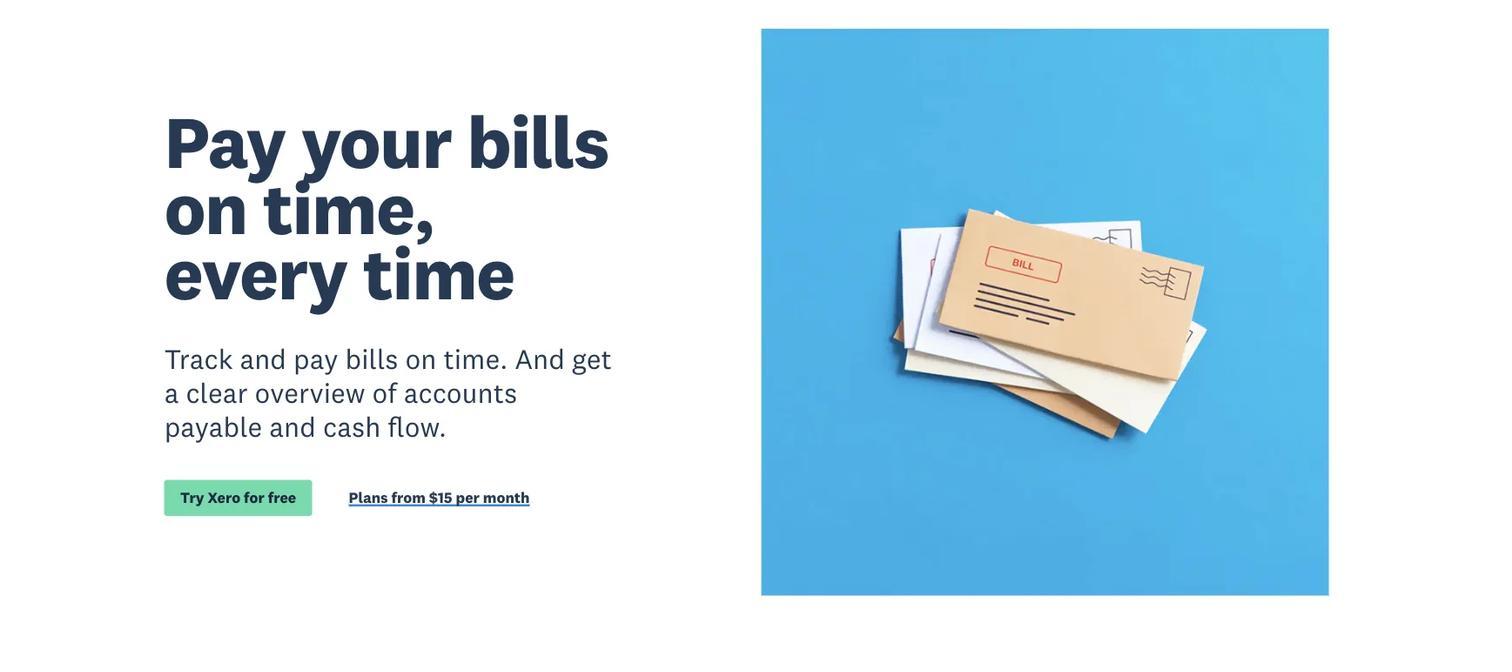 Task type: describe. For each thing, give the bounding box(es) containing it.
on inside pay your bills on time, every time
[[164, 162, 247, 253]]

from
[[391, 488, 426, 507]]

month
[[483, 488, 530, 507]]

a small stack of unopened envelopes containing bills. image
[[761, 29, 1329, 596]]

plans
[[349, 488, 388, 507]]

of
[[372, 375, 397, 410]]

per
[[456, 488, 480, 507]]

track and pay bills on time. and get a clear overview of accounts payable and cash flow.
[[164, 342, 612, 444]]

pay
[[164, 96, 286, 187]]

time,
[[263, 162, 434, 253]]

plans from $15 per month link
[[349, 488, 530, 511]]

try
[[180, 488, 204, 507]]

0 vertical spatial and
[[240, 342, 286, 377]]

flow.
[[388, 409, 447, 444]]

every
[[164, 228, 348, 319]]

a
[[164, 375, 179, 410]]

$15
[[429, 488, 452, 507]]

get
[[572, 342, 612, 377]]

cash
[[323, 409, 381, 444]]

track
[[164, 342, 233, 377]]

payable
[[164, 409, 262, 444]]



Task type: locate. For each thing, give the bounding box(es) containing it.
1 horizontal spatial on
[[405, 342, 437, 377]]

0 vertical spatial bills
[[467, 96, 609, 187]]

bills
[[467, 96, 609, 187], [345, 342, 398, 377]]

0 horizontal spatial on
[[164, 162, 247, 253]]

xero
[[208, 488, 240, 507]]

time
[[363, 228, 515, 319]]

time.
[[444, 342, 508, 377]]

and
[[515, 342, 565, 377]]

0 vertical spatial on
[[164, 162, 247, 253]]

pay your bills on time, every time
[[164, 96, 609, 319]]

and left pay
[[240, 342, 286, 377]]

on
[[164, 162, 247, 253], [405, 342, 437, 377]]

free
[[268, 488, 296, 507]]

clear
[[186, 375, 248, 410]]

your
[[301, 96, 452, 187]]

1 vertical spatial and
[[269, 409, 316, 444]]

bills inside pay your bills on time, every time
[[467, 96, 609, 187]]

plans from $15 per month
[[349, 488, 530, 507]]

1 vertical spatial on
[[405, 342, 437, 377]]

accounts
[[404, 375, 517, 410]]

bills inside track and pay bills on time. and get a clear overview of accounts payable and cash flow.
[[345, 342, 398, 377]]

0 horizontal spatial bills
[[345, 342, 398, 377]]

and left the cash at the left
[[269, 409, 316, 444]]

try xero for free
[[180, 488, 296, 507]]

on inside track and pay bills on time. and get a clear overview of accounts payable and cash flow.
[[405, 342, 437, 377]]

try xero for free link
[[164, 480, 312, 516]]

for
[[244, 488, 264, 507]]

pay
[[293, 342, 338, 377]]

overview
[[255, 375, 365, 410]]

1 vertical spatial bills
[[345, 342, 398, 377]]

and
[[240, 342, 286, 377], [269, 409, 316, 444]]

1 horizontal spatial bills
[[467, 96, 609, 187]]



Task type: vqa. For each thing, say whether or not it's contained in the screenshot.
the bottommost and
yes



